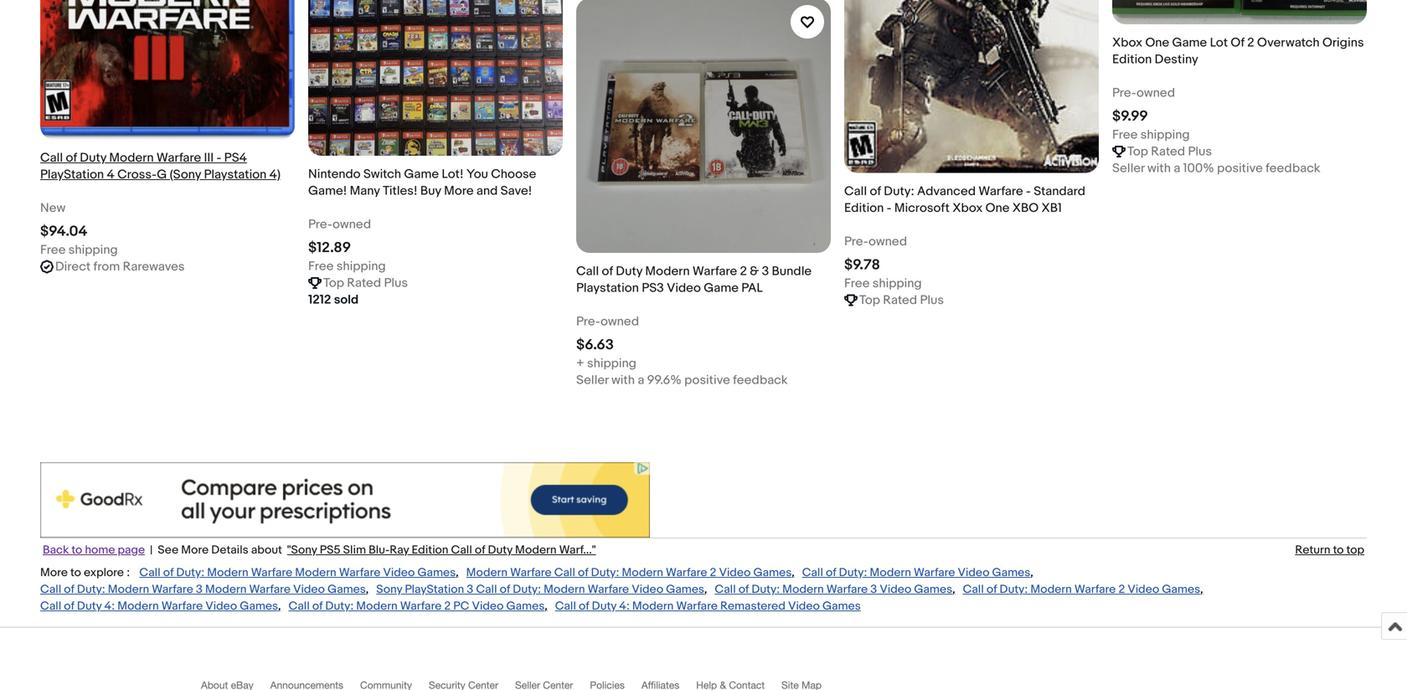 Task type: vqa. For each thing, say whether or not it's contained in the screenshot.
bottom Collectible Card Games Link
no



Task type: describe. For each thing, give the bounding box(es) containing it.
1 horizontal spatial -
[[887, 200, 892, 215]]

see
[[158, 543, 178, 557]]

lot!
[[442, 167, 464, 182]]

shipping for $12.89
[[336, 259, 386, 274]]

standard
[[1034, 184, 1085, 199]]

pre-owned $9.78 free shipping
[[844, 234, 922, 291]]

one inside xbox one game lot of 2 overwatch origins edition destiny
[[1145, 35, 1169, 50]]

duty: inside call of duty: advanced warfare - standard edition - microsoft xbox one xbo xb1
[[884, 184, 914, 199]]

4
[[107, 167, 115, 182]]

top
[[1346, 543, 1364, 557]]

one inside call of duty: advanced warfare - standard edition - microsoft xbox one xbo xb1
[[985, 200, 1010, 215]]

return to top link
[[1293, 543, 1367, 558]]

nintendo
[[308, 167, 361, 182]]

1212
[[308, 292, 331, 307]]

of inside call of duty: advanced warfare - standard edition - microsoft xbox one xbo xb1
[[870, 184, 881, 199]]

game!
[[308, 183, 347, 198]]

advertisement region
[[40, 462, 650, 538]]

$12.89
[[308, 239, 351, 257]]

$6.63
[[576, 336, 614, 354]]

of inside quick links navigation
[[475, 543, 485, 557]]

home
[[85, 543, 115, 557]]

pre-owned $6.63 + shipping seller with a 99.6% positive feedback
[[576, 314, 788, 388]]

100%
[[1183, 161, 1214, 176]]

details
[[211, 543, 248, 557]]

2 vertical spatial top rated plus
[[859, 293, 944, 308]]

ps3
[[642, 281, 664, 296]]

1212 sold text field
[[308, 291, 359, 308]]

feedback inside seller with a 100% positive feedback text field
[[1266, 161, 1320, 176]]

|
[[150, 543, 153, 557]]

pc
[[453, 599, 469, 614]]

warfare inside call of duty: advanced warfare - standard edition - microsoft xbox one xbo xb1
[[979, 184, 1023, 199]]

g
[[157, 167, 167, 182]]

plus for $12.89
[[384, 276, 408, 291]]

positive inside text field
[[1217, 161, 1263, 176]]

$9.78 text field
[[844, 256, 880, 274]]

Seller with a 100% positive feedback text field
[[1112, 160, 1320, 177]]

call of duty: modern warfare modern warfare video games , modern warfare call of duty: modern warfare 2 video games , call of duty: modern warfare video games , call of duty: modern warfare 3 modern warfare video games , sony playstation 3 call of duty: modern warfare video games , call of duty: modern warfare 3 video games , call of duty: modern warfare 2 video games , call of duty 4: modern warfare video games , call of duty: modern warfare 2 pc video games , call of duty 4: modern warfare remastered video games
[[40, 566, 1203, 614]]

$9.78
[[844, 256, 880, 274]]

top rated plus for $9.99
[[1127, 144, 1212, 159]]

warf..."
[[559, 543, 596, 557]]

call inside call of duty modern warfare 2 & 3 bundle playstation ps3 video game pal
[[576, 264, 599, 279]]

free shipping text field for $9.78
[[844, 275, 922, 292]]

owned for $9.99
[[1137, 85, 1175, 100]]

remastered
[[720, 599, 785, 614]]

duty inside call of duty modern warfare 2 & 3 bundle playstation ps3 video game pal
[[616, 264, 642, 279]]

"sony ps5 slim blu-ray edition call of duty modern warf..." link
[[285, 543, 598, 557]]

shipping inside new $94.04 free shipping
[[68, 242, 118, 257]]

lot
[[1210, 35, 1228, 50]]

duty inside quick links navigation
[[488, 543, 512, 557]]

rated for $12.89
[[347, 276, 381, 291]]

top rated plus for $12.89
[[323, 276, 408, 291]]

free for $9.99
[[1112, 127, 1138, 142]]

+ shipping text field
[[576, 355, 636, 372]]

"sony
[[287, 543, 317, 557]]

pre-owned text field for $9.78
[[844, 233, 907, 250]]

new $94.04 free shipping
[[40, 200, 118, 257]]

2 inside xbox one game lot of 2 overwatch origins edition destiny
[[1247, 35, 1254, 50]]

to for back
[[72, 543, 82, 557]]

titles!
[[383, 183, 417, 198]]

(sony
[[170, 167, 201, 182]]

Pre-owned text field
[[1112, 85, 1175, 101]]

:
[[127, 566, 130, 580]]

$94.04 text field
[[40, 223, 87, 240]]

edition inside xbox one game lot of 2 overwatch origins edition destiny
[[1112, 52, 1152, 67]]

free for $9.78
[[844, 276, 870, 291]]

slim
[[343, 543, 366, 557]]

choose
[[491, 167, 536, 182]]

microsoft
[[894, 200, 950, 215]]

return to top
[[1295, 543, 1364, 557]]

of inside call of duty modern warfare 2 & 3 bundle playstation ps3 video game pal
[[602, 264, 613, 279]]

top for $9.99
[[1127, 144, 1148, 159]]

new
[[40, 200, 66, 215]]

pre-owned text field for $12.89
[[308, 216, 371, 233]]

pre- for $6.63
[[576, 314, 601, 329]]

modern inside quick links navigation
[[515, 543, 557, 557]]

of
[[1231, 35, 1244, 50]]

$9.99
[[1112, 108, 1148, 125]]

sony
[[376, 583, 402, 597]]

pre-owned text field for $6.63
[[576, 313, 639, 330]]

free shipping text field for $12.89
[[308, 258, 386, 275]]

page
[[118, 543, 145, 557]]

call of duty: advanced warfare - standard edition - microsoft xbox one xbo xb1
[[844, 184, 1085, 215]]

2 vertical spatial plus
[[920, 293, 944, 308]]

bundle
[[772, 264, 812, 279]]

cross-
[[117, 167, 157, 182]]

free shipping text field for $94.04
[[40, 241, 118, 258]]

call of duty modern warfare 2 & 3 bundle playstation ps3 video game pal
[[576, 264, 812, 296]]

video inside call of duty modern warfare 2 & 3 bundle playstation ps3 video game pal
[[667, 281, 701, 296]]

owned for $12.89
[[332, 217, 371, 232]]

many
[[350, 183, 380, 198]]

playstation inside call of duty: modern warfare modern warfare video games , modern warfare call of duty: modern warfare 2 video games , call of duty: modern warfare video games , call of duty: modern warfare 3 modern warfare video games , sony playstation 3 call of duty: modern warfare video games , call of duty: modern warfare 3 video games , call of duty: modern warfare 2 video games , call of duty 4: modern warfare video games , call of duty: modern warfare 2 pc video games , call of duty 4: modern warfare remastered video games
[[405, 583, 464, 597]]

overwatch
[[1257, 35, 1320, 50]]

pre-owned $9.99 free shipping
[[1112, 85, 1190, 142]]

switch
[[363, 167, 401, 182]]

call of duty 4: modern warfare remastered video games link
[[555, 599, 861, 614]]

2 vertical spatial rated
[[883, 293, 917, 308]]

call of duty modern warfare iii - ps4 playstation 4 cross-g (sony playstation 4)
[[40, 150, 281, 182]]

shipping for $9.99
[[1140, 127, 1190, 142]]

$9.99 text field
[[1112, 108, 1148, 125]]

back to home page | see more details about "sony ps5 slim blu-ray edition call of duty modern warf..."
[[43, 543, 596, 557]]

top for $12.89
[[323, 276, 344, 291]]

feedback inside pre-owned $6.63 + shipping seller with a 99.6% positive feedback
[[733, 373, 788, 388]]

- inside call of duty modern warfare iii - ps4 playstation 4 cross-g (sony playstation 4)
[[216, 150, 221, 165]]

3 inside call of duty modern warfare 2 & 3 bundle playstation ps3 video game pal
[[762, 264, 769, 279]]



Task type: locate. For each thing, give the bounding box(es) containing it.
1 horizontal spatial top rated plus
[[859, 293, 944, 308]]

0 horizontal spatial playstation
[[204, 167, 267, 182]]

free shipping text field down $9.99
[[1112, 126, 1190, 143]]

0 horizontal spatial more
[[40, 566, 68, 580]]

$12.89 text field
[[308, 239, 351, 257]]

owned
[[1137, 85, 1175, 100], [332, 217, 371, 232], [869, 234, 907, 249], [601, 314, 639, 329]]

advanced
[[917, 184, 976, 199]]

playstation inside call of duty modern warfare 2 & 3 bundle playstation ps3 video game pal
[[576, 281, 639, 296]]

quick links navigation
[[40, 538, 1367, 558]]

one up destiny
[[1145, 35, 1169, 50]]

rarewaves
[[123, 259, 185, 274]]

shipping inside pre-owned $9.99 free shipping
[[1140, 127, 1190, 142]]

pre-owned text field up $9.78
[[844, 233, 907, 250]]

0 horizontal spatial top rated plus text field
[[859, 292, 944, 308]]

to for more
[[70, 566, 81, 580]]

top
[[1127, 144, 1148, 159], [323, 276, 344, 291], [859, 293, 880, 308]]

+
[[576, 356, 584, 371]]

1 horizontal spatial one
[[1145, 35, 1169, 50]]

shipping down $9.99
[[1140, 127, 1190, 142]]

2 horizontal spatial more
[[444, 183, 474, 198]]

video
[[667, 281, 701, 296], [383, 566, 415, 580], [719, 566, 751, 580], [958, 566, 989, 580], [293, 583, 325, 597], [632, 583, 663, 597], [880, 583, 911, 597], [1128, 583, 1159, 597], [205, 599, 237, 614], [472, 599, 504, 614], [788, 599, 820, 614]]

owned up $9.78 text box on the right top of the page
[[869, 234, 907, 249]]

game inside xbox one game lot of 2 overwatch origins edition destiny
[[1172, 35, 1207, 50]]

1 horizontal spatial edition
[[844, 200, 884, 215]]

0 vertical spatial xbox
[[1112, 35, 1142, 50]]

shipping for $6.63
[[587, 356, 636, 371]]

more right see
[[181, 543, 209, 557]]

one left xbo
[[985, 200, 1010, 215]]

call inside quick links navigation
[[451, 543, 472, 557]]

2 vertical spatial game
[[704, 281, 739, 296]]

free shipping text field down $12.89 text field
[[308, 258, 386, 275]]

1 vertical spatial positive
[[684, 373, 730, 388]]

save!
[[501, 183, 532, 198]]

playstation
[[40, 167, 104, 182], [405, 583, 464, 597]]

0 horizontal spatial a
[[638, 373, 644, 388]]

2 horizontal spatial rated
[[1151, 144, 1185, 159]]

positive
[[1217, 161, 1263, 176], [684, 373, 730, 388]]

owned up $9.99
[[1137, 85, 1175, 100]]

back
[[43, 543, 69, 557]]

owned for $6.63
[[601, 314, 639, 329]]

pre- inside pre-owned $9.99 free shipping
[[1112, 85, 1137, 100]]

0 vertical spatial one
[[1145, 35, 1169, 50]]

edition up $9.78 text box on the right top of the page
[[844, 200, 884, 215]]

top down $9.99 "text field"
[[1127, 144, 1148, 159]]

free down $9.78 text box on the right top of the page
[[844, 276, 870, 291]]

top rated plus text field up 100%
[[1127, 143, 1212, 160]]

of
[[66, 150, 77, 165], [870, 184, 881, 199], [602, 264, 613, 279], [475, 543, 485, 557], [163, 566, 174, 580], [578, 566, 588, 580], [826, 566, 836, 580], [64, 583, 74, 597], [500, 583, 510, 597], [738, 583, 749, 597], [986, 583, 997, 597], [64, 599, 74, 614], [312, 599, 323, 614], [579, 599, 589, 614]]

to right back
[[72, 543, 82, 557]]

call inside call of duty modern warfare iii - ps4 playstation 4 cross-g (sony playstation 4)
[[40, 150, 63, 165]]

game inside nintendo switch game lot! you choose game! many titles! buy more and save!
[[404, 167, 439, 182]]

edition right ray
[[412, 543, 448, 557]]

-
[[216, 150, 221, 165], [1026, 184, 1031, 199], [887, 200, 892, 215]]

0 horizontal spatial seller
[[576, 373, 609, 388]]

0 vertical spatial seller
[[1112, 161, 1145, 176]]

plus for $9.99
[[1188, 144, 1212, 159]]

pre- inside pre-owned $12.89 free shipping
[[308, 217, 333, 232]]

playstation down ps4
[[204, 167, 267, 182]]

free down $94.04 'text box'
[[40, 242, 66, 257]]

0 vertical spatial top rated plus
[[1127, 144, 1212, 159]]

game up destiny
[[1172, 35, 1207, 50]]

0 horizontal spatial with
[[611, 373, 635, 388]]

pre- inside pre-owned $9.78 free shipping
[[844, 234, 869, 249]]

positive right 99.6%
[[684, 373, 730, 388]]

more down back
[[40, 566, 68, 580]]

1 vertical spatial top
[[323, 276, 344, 291]]

1 vertical spatial game
[[404, 167, 439, 182]]

pre-owned $12.89 free shipping
[[308, 217, 386, 274]]

plus inside top rated plus text box
[[384, 276, 408, 291]]

modern inside call of duty modern warfare 2 & 3 bundle playstation ps3 video game pal
[[645, 264, 690, 279]]

1 horizontal spatial top
[[859, 293, 880, 308]]

game up buy
[[404, 167, 439, 182]]

&
[[750, 264, 759, 279]]

1 vertical spatial rated
[[347, 276, 381, 291]]

0 vertical spatial playstation
[[204, 167, 267, 182]]

a left 100%
[[1174, 161, 1180, 176]]

0 vertical spatial edition
[[1112, 52, 1152, 67]]

free inside new $94.04 free shipping
[[40, 242, 66, 257]]

1 horizontal spatial plus
[[920, 293, 944, 308]]

99.6%
[[647, 373, 681, 388]]

about
[[251, 543, 282, 557]]

return
[[1295, 543, 1330, 557]]

game for $9.99
[[1172, 35, 1207, 50]]

to
[[72, 543, 82, 557], [1333, 543, 1344, 557], [70, 566, 81, 580]]

playstation up pc on the left
[[405, 583, 464, 597]]

you
[[466, 167, 488, 182]]

shipping inside pre-owned $9.78 free shipping
[[872, 276, 922, 291]]

with
[[1147, 161, 1171, 176], [611, 373, 635, 388]]

more down lot!
[[444, 183, 474, 198]]

playstation left '4' at the left top of page
[[40, 167, 104, 182]]

1 vertical spatial free shipping text field
[[844, 275, 922, 292]]

a inside pre-owned $6.63 + shipping seller with a 99.6% positive feedback
[[638, 373, 644, 388]]

0 horizontal spatial one
[[985, 200, 1010, 215]]

free
[[1112, 127, 1138, 142], [40, 242, 66, 257], [308, 259, 334, 274], [844, 276, 870, 291]]

free shipping text field up the direct
[[40, 241, 118, 258]]

one
[[1145, 35, 1169, 50], [985, 200, 1010, 215]]

rated up 100%
[[1151, 144, 1185, 159]]

from
[[93, 259, 120, 274]]

2 horizontal spatial top
[[1127, 144, 1148, 159]]

1 4: from the left
[[104, 599, 115, 614]]

pal
[[741, 281, 763, 296]]

pre- for $9.99
[[1112, 85, 1137, 100]]

1 vertical spatial plus
[[384, 276, 408, 291]]

owned inside pre-owned $9.99 free shipping
[[1137, 85, 1175, 100]]

0 horizontal spatial 4:
[[104, 599, 115, 614]]

3
[[762, 264, 769, 279], [196, 583, 203, 597], [467, 583, 473, 597], [870, 583, 877, 597]]

top up 1212 sold text field
[[323, 276, 344, 291]]

2 horizontal spatial game
[[1172, 35, 1207, 50]]

2 vertical spatial more
[[40, 566, 68, 580]]

positive right 100%
[[1217, 161, 1263, 176]]

1 horizontal spatial playstation
[[405, 583, 464, 597]]

0 horizontal spatial xbox
[[952, 200, 983, 215]]

1 horizontal spatial playstation
[[576, 281, 639, 296]]

iii
[[204, 150, 214, 165]]

rated
[[1151, 144, 1185, 159], [347, 276, 381, 291], [883, 293, 917, 308]]

1 horizontal spatial with
[[1147, 161, 1171, 176]]

0 horizontal spatial top
[[323, 276, 344, 291]]

xbox inside call of duty: advanced warfare - standard edition - microsoft xbox one xbo xb1
[[952, 200, 983, 215]]

a left 99.6%
[[638, 373, 644, 388]]

0 vertical spatial free shipping text field
[[1112, 126, 1190, 143]]

plus down pre-owned $12.89 free shipping
[[384, 276, 408, 291]]

2 vertical spatial -
[[887, 200, 892, 215]]

shipping inside pre-owned $12.89 free shipping
[[336, 259, 386, 274]]

- left microsoft
[[887, 200, 892, 215]]

ps5
[[320, 543, 341, 557]]

modern inside call of duty modern warfare iii - ps4 playstation 4 cross-g (sony playstation 4)
[[109, 150, 154, 165]]

top rated plus down pre-owned $9.78 free shipping
[[859, 293, 944, 308]]

edition
[[1112, 52, 1152, 67], [844, 200, 884, 215], [412, 543, 448, 557]]

plus up 100%
[[1188, 144, 1212, 159]]

shipping up top rated plus text box
[[336, 259, 386, 274]]

playstation inside call of duty modern warfare iii - ps4 playstation 4 cross-g (sony playstation 4)
[[40, 167, 104, 182]]

1 vertical spatial pre-owned text field
[[844, 233, 907, 250]]

2 horizontal spatial edition
[[1112, 52, 1152, 67]]

game inside call of duty modern warfare 2 & 3 bundle playstation ps3 video game pal
[[704, 281, 739, 296]]

duty
[[80, 150, 106, 165], [616, 264, 642, 279], [488, 543, 512, 557], [77, 599, 102, 614], [592, 599, 616, 614]]

with down + shipping text box
[[611, 373, 635, 388]]

playstation left ps3
[[576, 281, 639, 296]]

seller down +
[[576, 373, 609, 388]]

pre- up $12.89
[[308, 217, 333, 232]]

1 vertical spatial edition
[[844, 200, 884, 215]]

to left top
[[1333, 543, 1344, 557]]

playstation
[[204, 167, 267, 182], [576, 281, 639, 296]]

1 vertical spatial seller
[[576, 373, 609, 388]]

free down $12.89
[[308, 259, 334, 274]]

top rated plus up 100%
[[1127, 144, 1212, 159]]

positive inside pre-owned $6.63 + shipping seller with a 99.6% positive feedback
[[684, 373, 730, 388]]

Top Rated Plus text field
[[323, 275, 408, 291]]

Seller with a 99.6% positive feedback text field
[[576, 372, 788, 389]]

0 horizontal spatial edition
[[412, 543, 448, 557]]

1 vertical spatial more
[[181, 543, 209, 557]]

to left explore
[[70, 566, 81, 580]]

xbox up pre-owned text box
[[1112, 35, 1142, 50]]

0 vertical spatial positive
[[1217, 161, 1263, 176]]

direct from rarewaves
[[55, 259, 185, 274]]

a inside text field
[[1174, 161, 1180, 176]]

- up xbo
[[1026, 184, 1031, 199]]

shipping down $6.63 text field
[[587, 356, 636, 371]]

playstation inside call of duty modern warfare iii - ps4 playstation 4 cross-g (sony playstation 4)
[[204, 167, 267, 182]]

0 horizontal spatial plus
[[384, 276, 408, 291]]

$6.63 text field
[[576, 336, 614, 354]]

Free shipping text field
[[40, 241, 118, 258], [308, 258, 386, 275]]

a
[[1174, 161, 1180, 176], [638, 373, 644, 388]]

xbox inside xbox one game lot of 2 overwatch origins edition destiny
[[1112, 35, 1142, 50]]

free inside pre-owned $9.78 free shipping
[[844, 276, 870, 291]]

top rated plus text field down pre-owned $9.78 free shipping
[[859, 292, 944, 308]]

0 vertical spatial plus
[[1188, 144, 1212, 159]]

seller down $9.99 "text field"
[[1112, 161, 1145, 176]]

1 vertical spatial a
[[638, 373, 644, 388]]

4)
[[269, 167, 281, 182]]

2 4: from the left
[[619, 599, 630, 614]]

group containing $9.99
[[40, 0, 1367, 389]]

1 vertical spatial xbox
[[952, 200, 983, 215]]

warfare
[[157, 150, 201, 165], [979, 184, 1023, 199], [693, 264, 737, 279], [251, 566, 292, 580], [339, 566, 380, 580], [510, 566, 552, 580], [666, 566, 707, 580], [914, 566, 955, 580], [152, 583, 193, 597], [249, 583, 291, 597], [588, 583, 629, 597], [826, 583, 868, 597], [1074, 583, 1116, 597], [161, 599, 203, 614], [400, 599, 442, 614], [676, 599, 718, 614]]

game left pal
[[704, 281, 739, 296]]

0 horizontal spatial free shipping text field
[[40, 241, 118, 258]]

seller inside pre-owned $6.63 + shipping seller with a 99.6% positive feedback
[[576, 373, 609, 388]]

free down $9.99 "text field"
[[1112, 127, 1138, 142]]

pre- inside pre-owned $6.63 + shipping seller with a 99.6% positive feedback
[[576, 314, 601, 329]]

xbox down advanced
[[952, 200, 983, 215]]

owned up $12.89 text field
[[332, 217, 371, 232]]

Free shipping text field
[[1112, 126, 1190, 143], [844, 275, 922, 292]]

modern
[[109, 150, 154, 165], [645, 264, 690, 279], [515, 543, 557, 557], [207, 566, 248, 580], [295, 566, 336, 580], [466, 566, 508, 580], [622, 566, 663, 580], [870, 566, 911, 580], [108, 583, 149, 597], [205, 583, 247, 597], [544, 583, 585, 597], [782, 583, 824, 597], [1030, 583, 1072, 597], [117, 599, 159, 614], [356, 599, 398, 614], [632, 599, 674, 614]]

seller with a 100% positive feedback
[[1112, 161, 1320, 176]]

0 vertical spatial with
[[1147, 161, 1171, 176]]

edition inside quick links navigation
[[412, 543, 448, 557]]

1 horizontal spatial rated
[[883, 293, 917, 308]]

rated down pre-owned $9.78 free shipping
[[883, 293, 917, 308]]

0 horizontal spatial top rated plus
[[323, 276, 408, 291]]

top rated plus text field for $9.99
[[1127, 143, 1212, 160]]

0 horizontal spatial free shipping text field
[[844, 275, 922, 292]]

xbo
[[1012, 200, 1039, 215]]

duty inside call of duty modern warfare iii - ps4 playstation 4 cross-g (sony playstation 4)
[[80, 150, 106, 165]]

edition up pre-owned text box
[[1112, 52, 1152, 67]]

free shipping text field for $9.99
[[1112, 126, 1190, 143]]

2 vertical spatial edition
[[412, 543, 448, 557]]

game for $12.89
[[404, 167, 439, 182]]

of inside call of duty modern warfare iii - ps4 playstation 4 cross-g (sony playstation 4)
[[66, 150, 77, 165]]

top down $9.78 text box on the right top of the page
[[859, 293, 880, 308]]

destiny
[[1155, 52, 1198, 67]]

2 horizontal spatial top rated plus
[[1127, 144, 1212, 159]]

2 horizontal spatial pre-owned text field
[[844, 233, 907, 250]]

1 horizontal spatial a
[[1174, 161, 1180, 176]]

shipping down $9.78
[[872, 276, 922, 291]]

1 vertical spatial playstation
[[576, 281, 639, 296]]

xbox
[[1112, 35, 1142, 50], [952, 200, 983, 215]]

top inside text box
[[323, 276, 344, 291]]

Pre-owned text field
[[308, 216, 371, 233], [844, 233, 907, 250], [576, 313, 639, 330]]

blu-
[[369, 543, 390, 557]]

free for $12.89
[[308, 259, 334, 274]]

,
[[456, 566, 459, 580], [792, 566, 795, 580], [1030, 566, 1033, 580], [366, 583, 369, 597], [704, 583, 707, 597], [952, 583, 955, 597], [1200, 583, 1203, 597], [278, 599, 281, 614], [545, 599, 547, 614]]

rated for $9.99
[[1151, 144, 1185, 159]]

pre-
[[1112, 85, 1137, 100], [308, 217, 333, 232], [844, 234, 869, 249], [576, 314, 601, 329]]

2 horizontal spatial -
[[1026, 184, 1031, 199]]

free inside pre-owned $9.99 free shipping
[[1112, 127, 1138, 142]]

top rated plus up sold
[[323, 276, 408, 291]]

0 vertical spatial pre-owned text field
[[308, 216, 371, 233]]

xbox one game lot of 2 overwatch origins edition destiny
[[1112, 35, 1364, 67]]

0 vertical spatial feedback
[[1266, 161, 1320, 176]]

games
[[417, 566, 456, 580], [753, 566, 792, 580], [992, 566, 1030, 580], [327, 583, 366, 597], [666, 583, 704, 597], [914, 583, 952, 597], [1162, 583, 1200, 597], [240, 599, 278, 614], [506, 599, 545, 614], [822, 599, 861, 614]]

pre- up $6.63 text field
[[576, 314, 601, 329]]

1 horizontal spatial 4:
[[619, 599, 630, 614]]

Top Rated Plus text field
[[1127, 143, 1212, 160], [859, 292, 944, 308]]

shipping up from
[[68, 242, 118, 257]]

0 vertical spatial top
[[1127, 144, 1148, 159]]

0 horizontal spatial game
[[404, 167, 439, 182]]

1 vertical spatial with
[[611, 373, 635, 388]]

0 vertical spatial -
[[216, 150, 221, 165]]

owned up $6.63
[[601, 314, 639, 329]]

2 vertical spatial top
[[859, 293, 880, 308]]

back to home page link
[[40, 543, 147, 557]]

1 horizontal spatial more
[[181, 543, 209, 557]]

owned inside pre-owned $6.63 + shipping seller with a 99.6% positive feedback
[[601, 314, 639, 329]]

0 vertical spatial more
[[444, 183, 474, 198]]

1 horizontal spatial seller
[[1112, 161, 1145, 176]]

with left 100%
[[1147, 161, 1171, 176]]

edition inside call of duty: advanced warfare - standard edition - microsoft xbox one xbo xb1
[[844, 200, 884, 215]]

rated inside text box
[[347, 276, 381, 291]]

owned inside pre-owned $9.78 free shipping
[[869, 234, 907, 249]]

1 horizontal spatial game
[[704, 281, 739, 296]]

1 horizontal spatial positive
[[1217, 161, 1263, 176]]

ray
[[390, 543, 409, 557]]

seller inside text field
[[1112, 161, 1145, 176]]

shipping inside pre-owned $6.63 + shipping seller with a 99.6% positive feedback
[[587, 356, 636, 371]]

0 vertical spatial a
[[1174, 161, 1180, 176]]

plus down pre-owned $9.78 free shipping
[[920, 293, 944, 308]]

rated up sold
[[347, 276, 381, 291]]

0 horizontal spatial feedback
[[733, 373, 788, 388]]

0 horizontal spatial pre-owned text field
[[308, 216, 371, 233]]

1 vertical spatial playstation
[[405, 583, 464, 597]]

free shipping text field down $9.78
[[844, 275, 922, 292]]

pre-owned text field up $6.63
[[576, 313, 639, 330]]

2 horizontal spatial plus
[[1188, 144, 1212, 159]]

nintendo switch game lot! you choose game! many titles! buy more and save!
[[308, 167, 536, 198]]

with inside text field
[[1147, 161, 1171, 176]]

top rated plus text field for $9.78
[[859, 292, 944, 308]]

0 horizontal spatial playstation
[[40, 167, 104, 182]]

0 vertical spatial playstation
[[40, 167, 104, 182]]

origins
[[1322, 35, 1364, 50]]

free inside pre-owned $12.89 free shipping
[[308, 259, 334, 274]]

Direct from Rarewaves text field
[[55, 258, 185, 275]]

1 vertical spatial top rated plus text field
[[859, 292, 944, 308]]

2
[[1247, 35, 1254, 50], [740, 264, 747, 279], [710, 566, 716, 580], [1118, 583, 1125, 597], [444, 599, 451, 614]]

1 vertical spatial -
[[1026, 184, 1031, 199]]

0 vertical spatial rated
[[1151, 144, 1185, 159]]

to for return
[[1333, 543, 1344, 557]]

call inside call of duty: advanced warfare - standard edition - microsoft xbox one xbo xb1
[[844, 184, 867, 199]]

2 inside call of duty modern warfare 2 & 3 bundle playstation ps3 video game pal
[[740, 264, 747, 279]]

pre-owned text field up $12.89 text field
[[308, 216, 371, 233]]

sold
[[334, 292, 359, 307]]

explore
[[84, 566, 124, 580]]

group
[[40, 0, 1367, 389]]

xb1
[[1041, 200, 1062, 215]]

seller
[[1112, 161, 1145, 176], [576, 373, 609, 388]]

pre- for $9.78
[[844, 234, 869, 249]]

more to explore :
[[40, 566, 130, 580]]

and
[[476, 183, 498, 198]]

0 horizontal spatial positive
[[684, 373, 730, 388]]

1212 sold
[[308, 292, 359, 307]]

1 horizontal spatial top rated plus text field
[[1127, 143, 1212, 160]]

1 vertical spatial feedback
[[733, 373, 788, 388]]

buy
[[420, 183, 441, 198]]

$94.04
[[40, 223, 87, 240]]

pre- for $12.89
[[308, 217, 333, 232]]

0 vertical spatial top rated plus text field
[[1127, 143, 1212, 160]]

1 horizontal spatial xbox
[[1112, 35, 1142, 50]]

- right iii
[[216, 150, 221, 165]]

pre- up $9.78
[[844, 234, 869, 249]]

warfare inside call of duty modern warfare iii - ps4 playstation 4 cross-g (sony playstation 4)
[[157, 150, 201, 165]]

1 horizontal spatial free shipping text field
[[1112, 126, 1190, 143]]

direct
[[55, 259, 91, 274]]

owned for $9.78
[[869, 234, 907, 249]]

more inside nintendo switch game lot! you choose game! many titles! buy more and save!
[[444, 183, 474, 198]]

warfare inside call of duty modern warfare 2 & 3 bundle playstation ps3 video game pal
[[693, 264, 737, 279]]

0 vertical spatial game
[[1172, 35, 1207, 50]]

ps4
[[224, 150, 247, 165]]

1 horizontal spatial pre-owned text field
[[576, 313, 639, 330]]

top rated plus
[[1127, 144, 1212, 159], [323, 276, 408, 291], [859, 293, 944, 308]]

more inside quick links navigation
[[181, 543, 209, 557]]

shipping for $9.78
[[872, 276, 922, 291]]

New text field
[[40, 200, 66, 216]]

2 vertical spatial pre-owned text field
[[576, 313, 639, 330]]

duty:
[[884, 184, 914, 199], [176, 566, 204, 580], [591, 566, 619, 580], [839, 566, 867, 580], [77, 583, 105, 597], [513, 583, 541, 597], [752, 583, 780, 597], [1000, 583, 1028, 597], [325, 599, 354, 614]]

0 horizontal spatial rated
[[347, 276, 381, 291]]

pre- up $9.99
[[1112, 85, 1137, 100]]

1 vertical spatial one
[[985, 200, 1010, 215]]

1 vertical spatial top rated plus
[[323, 276, 408, 291]]

1 horizontal spatial free shipping text field
[[308, 258, 386, 275]]

shipping
[[1140, 127, 1190, 142], [68, 242, 118, 257], [336, 259, 386, 274], [872, 276, 922, 291], [587, 356, 636, 371]]

owned inside pre-owned $12.89 free shipping
[[332, 217, 371, 232]]

with inside pre-owned $6.63 + shipping seller with a 99.6% positive feedback
[[611, 373, 635, 388]]

more
[[444, 183, 474, 198], [181, 543, 209, 557], [40, 566, 68, 580]]



